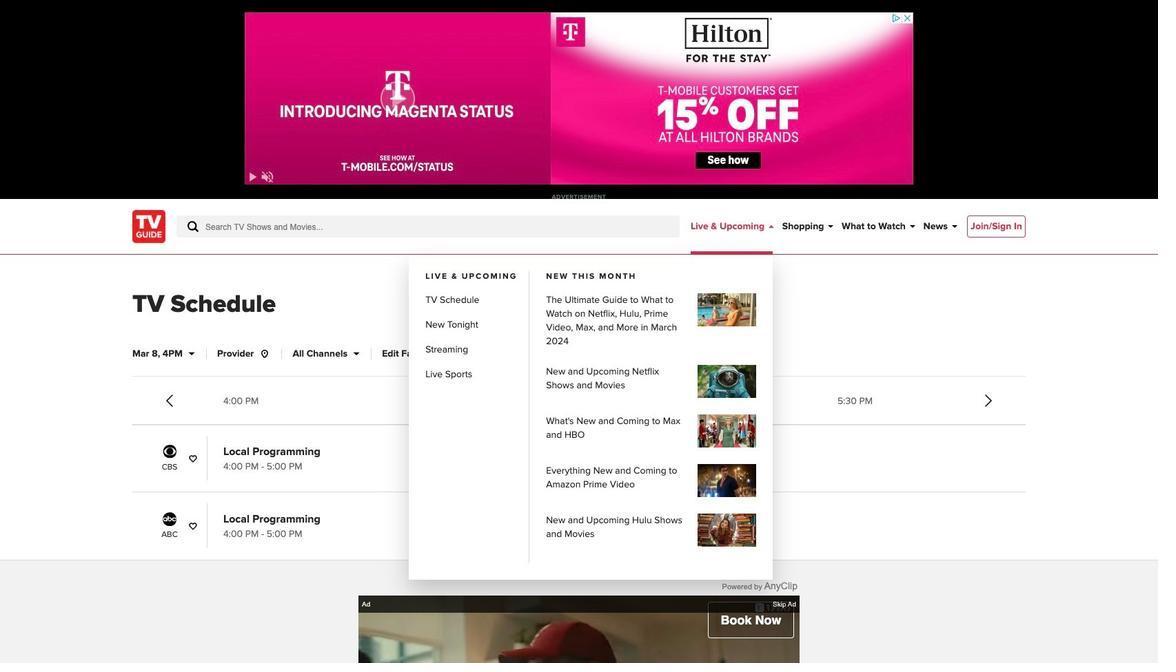 Task type: describe. For each thing, give the bounding box(es) containing it.
jake gyllenhaal, road house image
[[698, 465, 756, 498]]

máiréad tyers, extraordinary image
[[698, 514, 756, 547]]

advertisement element
[[245, 12, 914, 185]]

kate winslet, the regime image
[[698, 415, 756, 448]]

kristen wiig, palm royale image
[[698, 294, 756, 327]]

5943 image
[[159, 445, 180, 459]]

0 horizontal spatial menu item
[[409, 199, 774, 581]]



Task type: locate. For each thing, give the bounding box(es) containing it.
None field
[[177, 216, 680, 238]]

video player region
[[359, 596, 800, 664]]

5942 image
[[159, 513, 180, 526]]

1 horizontal spatial menu item
[[967, 216, 1026, 238]]

menu bar
[[409, 199, 958, 581]]

adam sandler, spaceman image
[[698, 365, 756, 399]]

Search TV Shows and Movies... text field
[[177, 216, 680, 238]]

menu item
[[409, 199, 774, 581], [967, 216, 1026, 238]]



Task type: vqa. For each thing, say whether or not it's contained in the screenshot.
menu item to the right
yes



